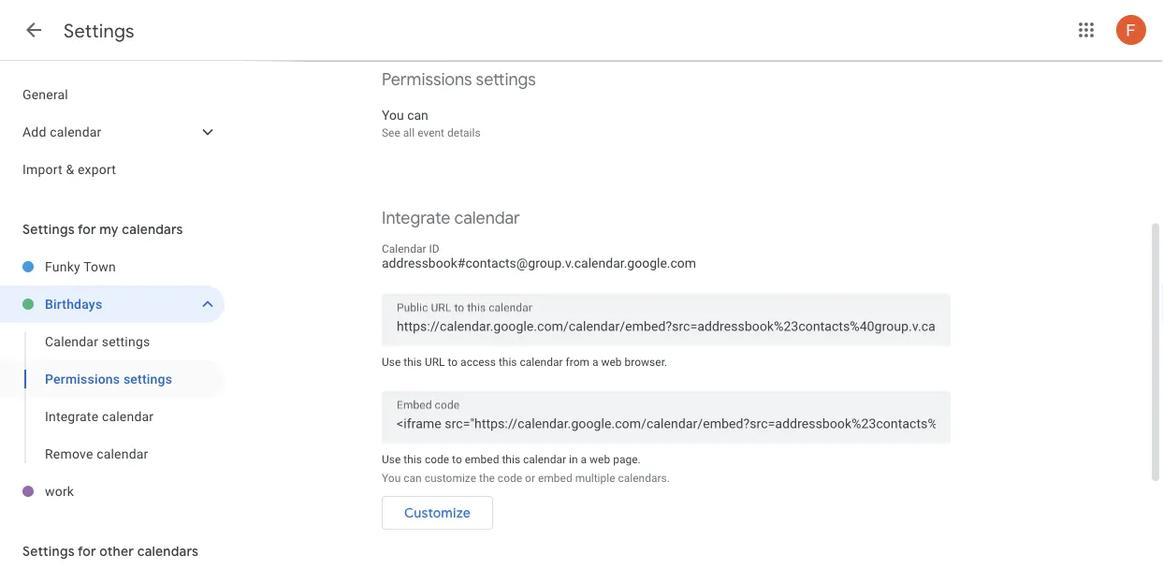 Task type: describe. For each thing, give the bounding box(es) containing it.
for for my
[[78, 221, 96, 238]]

work
[[45, 484, 74, 499]]

this up customize
[[404, 453, 422, 466]]

go back image
[[22, 19, 45, 41]]

this right access
[[499, 355, 517, 368]]

calendars for settings for my calendars
[[122, 221, 183, 238]]

my
[[99, 221, 119, 238]]

1 vertical spatial settings
[[102, 334, 150, 349]]

a for in
[[581, 453, 587, 466]]

you can see all event details
[[382, 107, 481, 139]]

addressbook#contacts@group.v.calendar.google.com
[[382, 256, 697, 271]]

1 horizontal spatial permissions settings
[[382, 69, 536, 90]]

other
[[99, 543, 134, 560]]

multiple
[[575, 471, 616, 484]]

settings for my calendars
[[22, 221, 183, 238]]

town
[[83, 259, 116, 274]]

all
[[403, 126, 415, 139]]

for for other
[[78, 543, 96, 560]]

calendars for settings for other calendars
[[137, 543, 199, 560]]

page.
[[613, 453, 641, 466]]

settings for settings for my calendars
[[22, 221, 75, 238]]

settings for my calendars tree
[[0, 248, 225, 510]]

work tree item
[[0, 473, 225, 510]]

integrate calendar inside the settings for my calendars tree
[[45, 409, 154, 424]]

calendar for calendar settings
[[45, 334, 98, 349]]

the
[[479, 471, 495, 484]]

calendar for calendar id addressbook#contacts@group.v.calendar.google.com
[[382, 242, 426, 256]]

web for page.
[[590, 453, 611, 466]]

1 horizontal spatial integrate
[[382, 207, 451, 229]]

url
[[425, 355, 445, 368]]

you can customize the code or embed multiple calendars.
[[382, 471, 670, 484]]

funky
[[45, 259, 80, 274]]

settings for other calendars
[[22, 543, 199, 560]]

browser.
[[625, 355, 668, 368]]

see
[[382, 126, 401, 139]]

funky town
[[45, 259, 116, 274]]

web for browser.
[[601, 355, 622, 368]]

can for you can customize the code or embed multiple calendars.
[[404, 471, 422, 484]]

group containing calendar settings
[[0, 323, 225, 473]]

use this code to embed this calendar in a web page.
[[382, 453, 641, 466]]

customize
[[425, 471, 477, 484]]

work link
[[45, 473, 225, 510]]

0 horizontal spatial embed
[[465, 453, 499, 466]]

general
[[22, 87, 68, 102]]

1 horizontal spatial embed
[[538, 471, 573, 484]]

calendar left from
[[520, 355, 563, 368]]

birthdays link
[[45, 286, 191, 323]]

import
[[22, 161, 63, 177]]

integrate inside group
[[45, 409, 99, 424]]



Task type: vqa. For each thing, say whether or not it's contained in the screenshot.
Sat
no



Task type: locate. For each thing, give the bounding box(es) containing it.
0 horizontal spatial a
[[581, 453, 587, 466]]

birthdays tree item
[[0, 286, 225, 323]]

for
[[78, 221, 96, 238], [78, 543, 96, 560]]

details
[[447, 126, 481, 139]]

1 use from the top
[[382, 355, 401, 368]]

integrate calendar
[[382, 207, 520, 229], [45, 409, 154, 424]]

calendar up calendar id addressbook#contacts@group.v.calendar.google.com
[[454, 207, 520, 229]]

calendars right the other
[[137, 543, 199, 560]]

1 vertical spatial settings
[[22, 221, 75, 238]]

to
[[448, 355, 458, 368], [452, 453, 462, 466]]

0 horizontal spatial permissions
[[45, 371, 120, 387]]

integrate up remove at the left bottom
[[45, 409, 99, 424]]

1 vertical spatial calendars
[[137, 543, 199, 560]]

permissions settings up 'you can see all event details' at the top left of page
[[382, 69, 536, 90]]

0 vertical spatial for
[[78, 221, 96, 238]]

0 vertical spatial embed
[[465, 453, 499, 466]]

permissions
[[382, 69, 472, 90], [45, 371, 120, 387]]

1 vertical spatial can
[[404, 471, 422, 484]]

2 for from the top
[[78, 543, 96, 560]]

in
[[569, 453, 578, 466]]

calendar settings
[[45, 334, 150, 349]]

funky town tree item
[[0, 248, 225, 286]]

integrate calendar up remove calendar
[[45, 409, 154, 424]]

0 horizontal spatial code
[[425, 453, 449, 466]]

remove calendar
[[45, 446, 148, 462]]

1 horizontal spatial integrate calendar
[[382, 207, 520, 229]]

calendar id addressbook#contacts@group.v.calendar.google.com
[[382, 242, 697, 271]]

calendars right my
[[122, 221, 183, 238]]

1 horizontal spatial code
[[498, 471, 522, 484]]

0 vertical spatial integrate
[[382, 207, 451, 229]]

web up multiple
[[590, 453, 611, 466]]

can
[[407, 107, 429, 123], [404, 471, 422, 484]]

permissions up 'you can see all event details' at the top left of page
[[382, 69, 472, 90]]

0 vertical spatial to
[[448, 355, 458, 368]]

use
[[382, 355, 401, 368], [382, 453, 401, 466]]

0 vertical spatial settings
[[476, 69, 536, 90]]

code down use this code to embed this calendar in a web page.
[[498, 471, 522, 484]]

export
[[78, 161, 116, 177]]

1 vertical spatial a
[[581, 453, 587, 466]]

calendar inside calendar id addressbook#contacts@group.v.calendar.google.com
[[382, 242, 426, 256]]

to for embed
[[452, 453, 462, 466]]

calendar inside tree
[[45, 334, 98, 349]]

use this url to access this calendar from a web browser.
[[382, 355, 668, 368]]

this left url
[[404, 355, 422, 368]]

2 you from the top
[[382, 471, 401, 484]]

settings
[[64, 19, 135, 43], [22, 221, 75, 238], [22, 543, 75, 560]]

embed up "the"
[[465, 453, 499, 466]]

permissions settings
[[382, 69, 536, 90], [45, 371, 172, 387]]

can left customize
[[404, 471, 422, 484]]

calendar
[[382, 242, 426, 256], [45, 334, 98, 349]]

a
[[593, 355, 599, 368], [581, 453, 587, 466]]

integrate calendar up id
[[382, 207, 520, 229]]

web right from
[[601, 355, 622, 368]]

tree
[[0, 76, 225, 188]]

tree containing general
[[0, 76, 225, 188]]

from
[[566, 355, 590, 368]]

1 vertical spatial you
[[382, 471, 401, 484]]

0 vertical spatial use
[[382, 355, 401, 368]]

1 for from the top
[[78, 221, 96, 238]]

you
[[382, 107, 404, 123], [382, 471, 401, 484]]

event
[[418, 126, 445, 139]]

0 vertical spatial you
[[382, 107, 404, 123]]

0 vertical spatial web
[[601, 355, 622, 368]]

you for you can customize the code or embed multiple calendars.
[[382, 471, 401, 484]]

you left customize
[[382, 471, 401, 484]]

0 vertical spatial code
[[425, 453, 449, 466]]

integrate up id
[[382, 207, 451, 229]]

None text field
[[397, 411, 936, 437]]

1 vertical spatial integrate
[[45, 409, 99, 424]]

can inside 'you can see all event details'
[[407, 107, 429, 123]]

to up customize
[[452, 453, 462, 466]]

0 vertical spatial integrate calendar
[[382, 207, 520, 229]]

settings right go back icon
[[64, 19, 135, 43]]

can for you can see all event details
[[407, 107, 429, 123]]

0 vertical spatial settings
[[64, 19, 135, 43]]

calendar left id
[[382, 242, 426, 256]]

a right from
[[593, 355, 599, 368]]

None text field
[[397, 313, 936, 340]]

or
[[525, 471, 535, 484]]

code up customize
[[425, 453, 449, 466]]

1 vertical spatial permissions settings
[[45, 371, 172, 387]]

embed
[[465, 453, 499, 466], [538, 471, 573, 484]]

2 use from the top
[[382, 453, 401, 466]]

code
[[425, 453, 449, 466], [498, 471, 522, 484]]

to right url
[[448, 355, 458, 368]]

0 vertical spatial can
[[407, 107, 429, 123]]

you for you can see all event details
[[382, 107, 404, 123]]

id
[[429, 242, 440, 256]]

you inside 'you can see all event details'
[[382, 107, 404, 123]]

1 vertical spatial use
[[382, 453, 401, 466]]

settings up funky
[[22, 221, 75, 238]]

1 you from the top
[[382, 107, 404, 123]]

to for access
[[448, 355, 458, 368]]

for left my
[[78, 221, 96, 238]]

permissions settings down calendar settings
[[45, 371, 172, 387]]

can up "all"
[[407, 107, 429, 123]]

1 vertical spatial for
[[78, 543, 96, 560]]

1 vertical spatial permissions
[[45, 371, 120, 387]]

birthdays
[[45, 296, 102, 312]]

embed right or
[[538, 471, 573, 484]]

1 vertical spatial to
[[452, 453, 462, 466]]

calendar
[[50, 124, 102, 139], [454, 207, 520, 229], [520, 355, 563, 368], [102, 409, 154, 424], [97, 446, 148, 462], [523, 453, 566, 466]]

calendar up or
[[523, 453, 566, 466]]

this up you can customize the code or embed multiple calendars.
[[502, 453, 521, 466]]

0 horizontal spatial integrate calendar
[[45, 409, 154, 424]]

calendar up work tree item
[[97, 446, 148, 462]]

calendar up &
[[50, 124, 102, 139]]

add calendar
[[22, 124, 102, 139]]

use for use this url to access this calendar from a web browser.
[[382, 355, 401, 368]]

1 vertical spatial web
[[590, 453, 611, 466]]

2 vertical spatial settings
[[22, 543, 75, 560]]

integrate
[[382, 207, 451, 229], [45, 409, 99, 424]]

settings down work at left bottom
[[22, 543, 75, 560]]

1 vertical spatial embed
[[538, 471, 573, 484]]

settings for settings for other calendars
[[22, 543, 75, 560]]

0 vertical spatial permissions
[[382, 69, 472, 90]]

calendars.
[[618, 471, 670, 484]]

&
[[66, 161, 74, 177]]

a for from
[[593, 355, 599, 368]]

group
[[0, 323, 225, 473]]

a right in
[[581, 453, 587, 466]]

1 vertical spatial integrate calendar
[[45, 409, 154, 424]]

this
[[404, 355, 422, 368], [499, 355, 517, 368], [404, 453, 422, 466], [502, 453, 521, 466]]

settings heading
[[64, 19, 135, 43]]

0 vertical spatial permissions settings
[[382, 69, 536, 90]]

0 horizontal spatial integrate
[[45, 409, 99, 424]]

customize
[[404, 505, 471, 521]]

add
[[22, 124, 46, 139]]

access
[[461, 355, 496, 368]]

settings
[[476, 69, 536, 90], [102, 334, 150, 349], [124, 371, 172, 387]]

calendars
[[122, 221, 183, 238], [137, 543, 199, 560]]

1 horizontal spatial a
[[593, 355, 599, 368]]

0 horizontal spatial calendar
[[45, 334, 98, 349]]

use for use this code to embed this calendar in a web page.
[[382, 453, 401, 466]]

permissions settings inside group
[[45, 371, 172, 387]]

2 vertical spatial settings
[[124, 371, 172, 387]]

permissions down calendar settings
[[45, 371, 120, 387]]

0 vertical spatial calendars
[[122, 221, 183, 238]]

calendar up remove calendar
[[102, 409, 154, 424]]

settings down calendar settings
[[124, 371, 172, 387]]

for left the other
[[78, 543, 96, 560]]

1 horizontal spatial calendar
[[382, 242, 426, 256]]

settings up details
[[476, 69, 536, 90]]

0 vertical spatial a
[[593, 355, 599, 368]]

settings down birthdays "link"
[[102, 334, 150, 349]]

0 vertical spatial calendar
[[382, 242, 426, 256]]

settings for settings
[[64, 19, 135, 43]]

import & export
[[22, 161, 116, 177]]

remove
[[45, 446, 93, 462]]

you up the see
[[382, 107, 404, 123]]

web
[[601, 355, 622, 368], [590, 453, 611, 466]]

permissions inside the settings for my calendars tree
[[45, 371, 120, 387]]

1 vertical spatial calendar
[[45, 334, 98, 349]]

0 horizontal spatial permissions settings
[[45, 371, 172, 387]]

1 horizontal spatial permissions
[[382, 69, 472, 90]]

1 vertical spatial code
[[498, 471, 522, 484]]

calendar down birthdays
[[45, 334, 98, 349]]



